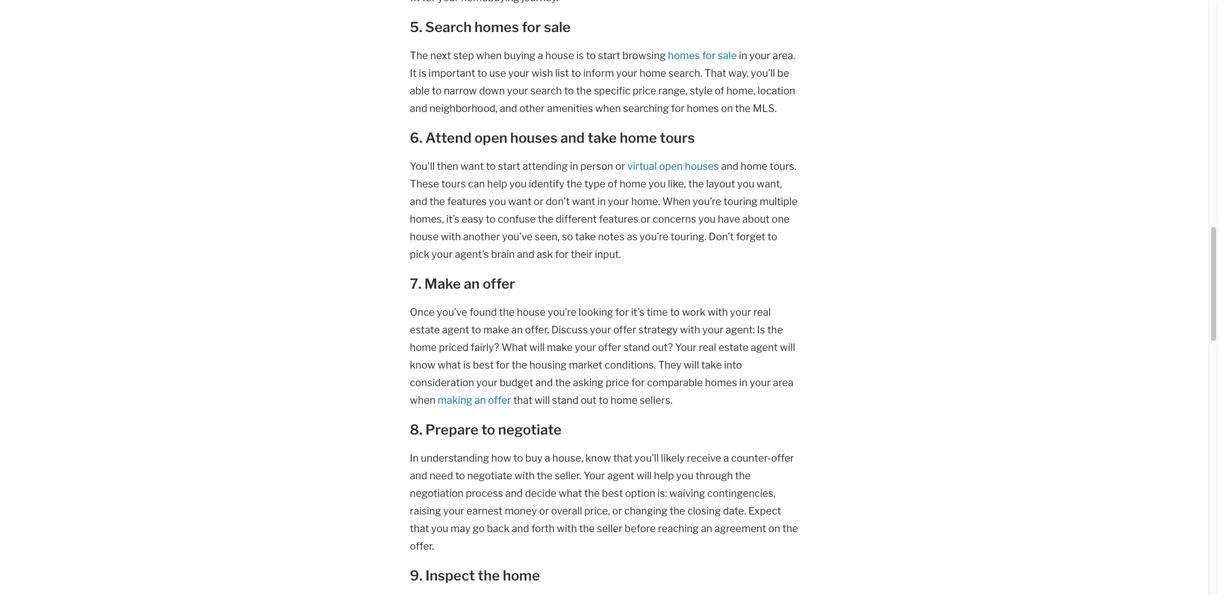 Task type: vqa. For each thing, say whether or not it's contained in the screenshot.
help to the top
yes



Task type: describe. For each thing, give the bounding box(es) containing it.
is
[[757, 324, 765, 336]]

to left buy
[[514, 453, 523, 465]]

don't
[[546, 196, 570, 208]]

for up buying
[[522, 19, 541, 35]]

1 vertical spatial real
[[699, 342, 717, 354]]

of inside 'and home tours. these tours can help you identify the type of home you like, the layout you want, and the features you want or don't want in your home. when you're touring multiple homes, it's easy to confuse the different features or concerns you have about one house with another you've seen, so take notes as you're touring. don't forget to pick your agent's brain and ask for their input.'
[[608, 178, 618, 190]]

you'll
[[410, 161, 435, 173]]

your down looking
[[590, 324, 611, 336]]

0 vertical spatial that
[[513, 395, 533, 407]]

and down the in
[[410, 470, 427, 482]]

that
[[705, 67, 727, 79]]

0 horizontal spatial estate
[[410, 324, 440, 336]]

have
[[718, 213, 740, 225]]

offer down budget
[[488, 395, 511, 407]]

to right easy
[[486, 213, 496, 225]]

for inside 'and home tours. these tours can help you identify the type of home you like, the layout you want, and the features you want or don't want in your home. when you're touring multiple homes, it's easy to confuse the different features or concerns you have about one house with another you've seen, so take notes as you're touring. don't forget to pick your agent's brain and ask for their input.'
[[555, 249, 569, 261]]

as
[[627, 231, 638, 243]]

6. attend open houses and take home tours
[[410, 130, 695, 146]]

0 vertical spatial agent
[[442, 324, 469, 336]]

home up virtual
[[620, 130, 657, 146]]

and left ask
[[517, 249, 535, 261]]

forth
[[532, 523, 555, 535]]

specific
[[594, 85, 631, 97]]

fairly?
[[471, 342, 500, 354]]

and down these
[[410, 196, 427, 208]]

the up the seen,
[[538, 213, 554, 225]]

your left home.
[[608, 196, 629, 208]]

changing
[[625, 506, 668, 518]]

the up 'decide'
[[537, 470, 553, 482]]

offer left strategy
[[613, 324, 637, 336]]

making an offer link
[[438, 395, 511, 407]]

for up the that
[[702, 50, 716, 62]]

offer. inside once you've found the house you're looking for it's time to work with your real estate agent to make an offer. discuss your offer strategy with your agent: is the home priced fairly? what will make your offer stand out? your real estate agent will know what is best for the housing market conditions. they will take into consideration your budget and the asking price for comparable homes in your area when
[[525, 324, 549, 336]]

the up reaching
[[670, 506, 686, 518]]

your up the agent:
[[730, 307, 751, 319]]

ask
[[537, 249, 553, 261]]

the right is
[[768, 324, 783, 336]]

their
[[571, 249, 593, 261]]

1 horizontal spatial sale
[[718, 50, 737, 62]]

out?
[[652, 342, 673, 354]]

or left virtual
[[616, 161, 626, 173]]

your left area.
[[750, 50, 771, 62]]

conditions.
[[605, 360, 656, 372]]

home.
[[631, 196, 660, 208]]

homes up buying
[[475, 19, 519, 35]]

search.
[[669, 67, 703, 79]]

or up seller
[[612, 506, 622, 518]]

step
[[453, 50, 474, 62]]

sellers.
[[640, 395, 673, 407]]

contingencies,
[[708, 488, 776, 500]]

to right time
[[670, 307, 680, 319]]

inspect
[[426, 568, 475, 584]]

with right work
[[708, 307, 728, 319]]

stand inside once you've found the house you're looking for it's time to work with your real estate agent to make an offer. discuss your offer strategy with your agent: is the home priced fairly? what will make your offer stand out? your real estate agent will know what is best for the housing market conditions. they will take into consideration your budget and the asking price for comparable homes in your area when
[[624, 342, 650, 354]]

looking
[[579, 307, 613, 319]]

your up other
[[507, 85, 528, 97]]

0 vertical spatial when
[[476, 50, 502, 62]]

on inside in understanding how to buy a house, know that you'll likely receive a counter-offer and need to negotiate with the seller. your agent will help you through the negotiation process and decide what the best option is: waiving contingencies, raising your earnest money or overall price, or changing the closing date. expect that you may go back and forth with the seller before reaching an agreement on the offer.
[[769, 523, 781, 535]]

will up the "area"
[[780, 342, 796, 354]]

2 horizontal spatial agent
[[751, 342, 778, 354]]

attend
[[426, 130, 472, 146]]

1 vertical spatial features
[[599, 213, 639, 225]]

type
[[585, 178, 606, 190]]

is inside once you've found the house you're looking for it's time to work with your real estate agent to make an offer. discuss your offer strategy with your agent: is the home priced fairly? what will make your offer stand out? your real estate agent will know what is best for the housing market conditions. they will take into consideration your budget and the asking price for comparable homes in your area when
[[463, 360, 471, 372]]

when inside once you've found the house you're looking for it's time to work with your real estate agent to make an offer. discuss your offer strategy with your agent: is the home priced fairly? what will make your offer stand out? your real estate agent will know what is best for the housing market conditions. they will take into consideration your budget and the asking price for comparable homes in your area when
[[410, 395, 436, 407]]

narrow
[[444, 85, 477, 97]]

to down one
[[768, 231, 778, 243]]

to up amenities
[[564, 85, 574, 97]]

seller.
[[555, 470, 582, 482]]

to down understanding
[[455, 470, 465, 482]]

an right make
[[464, 276, 480, 292]]

7. make an offer
[[410, 276, 515, 292]]

house inside 'and home tours. these tours can help you identify the type of home you like, the layout you want, and the features you want or don't want in your home. when you're touring multiple homes, it's easy to confuse the different features or concerns you have about one house with another you've seen, so take notes as you're touring. don't forget to pick your agent's brain and ask for their input.'
[[410, 231, 439, 243]]

0 vertical spatial open
[[475, 130, 508, 146]]

and left other
[[500, 103, 517, 115]]

found
[[470, 307, 497, 319]]

it's inside once you've found the house you're looking for it's time to work with your real estate agent to make an offer. discuss your offer strategy with your agent: is the home priced fairly? what will make your offer stand out? your real estate agent will know what is best for the housing market conditions. they will take into consideration your budget and the asking price for comparable homes in your area when
[[631, 307, 645, 319]]

or up 'forth'
[[539, 506, 549, 518]]

0 vertical spatial is
[[577, 50, 584, 62]]

offer up conditions. at the bottom
[[598, 342, 621, 354]]

an inside in understanding how to buy a house, know that you'll likely receive a counter-offer and need to negotiate with the seller. your agent will help you through the negotiation process and decide what the best option is: waiving contingencies, raising your earnest money or overall price, or changing the closing date. expect that you may go back and forth with the seller before reaching an agreement on the offer.
[[701, 523, 713, 535]]

comparable
[[647, 377, 703, 389]]

list
[[555, 67, 569, 79]]

0 vertical spatial houses
[[510, 130, 558, 146]]

able
[[410, 85, 430, 97]]

don't
[[709, 231, 734, 243]]

you up waiving
[[677, 470, 694, 482]]

back
[[487, 523, 510, 535]]

buy
[[526, 453, 543, 465]]

you'll then want to start attending in person or virtual open houses
[[410, 161, 719, 173]]

option
[[625, 488, 656, 500]]

the down you'll then want to start attending in person or virtual open houses
[[567, 178, 582, 190]]

agreement
[[715, 523, 767, 535]]

notes
[[598, 231, 625, 243]]

will right they
[[684, 360, 699, 372]]

about
[[743, 213, 770, 225]]

the up amenities
[[576, 85, 592, 97]]

to down found
[[472, 324, 481, 336]]

and up money
[[506, 488, 523, 500]]

the up budget
[[512, 360, 527, 372]]

decide
[[525, 488, 557, 500]]

will up housing
[[530, 342, 545, 354]]

to up the how
[[482, 422, 495, 438]]

the down price,
[[579, 523, 595, 535]]

to right able on the left
[[432, 85, 442, 97]]

to right list
[[571, 67, 581, 79]]

like,
[[668, 178, 686, 190]]

with down 'overall'
[[557, 523, 577, 535]]

the up homes,
[[430, 196, 445, 208]]

to up inform
[[586, 50, 596, 62]]

5. search homes for sale
[[410, 19, 571, 35]]

so
[[562, 231, 573, 243]]

the
[[410, 50, 428, 62]]

you left may
[[431, 523, 449, 535]]

you up confuse
[[489, 196, 506, 208]]

the right the like,
[[689, 178, 704, 190]]

homes,
[[410, 213, 444, 225]]

you left the like,
[[649, 178, 666, 190]]

or left don't
[[534, 196, 544, 208]]

making an offer that will stand out to home sellers.
[[438, 395, 673, 407]]

you're inside once you've found the house you're looking for it's time to work with your real estate agent to make an offer. discuss your offer strategy with your agent: is the home priced fairly? what will make your offer stand out? your real estate agent will know what is best for the housing market conditions. they will take into consideration your budget and the asking price for comparable homes in your area when
[[548, 307, 577, 319]]

you up touring
[[738, 178, 755, 190]]

the up price,
[[584, 488, 600, 500]]

the up contingencies,
[[735, 470, 751, 482]]

price,
[[585, 506, 610, 518]]

housing
[[530, 360, 567, 372]]

may
[[451, 523, 471, 535]]

with down buy
[[515, 470, 535, 482]]

and up layout
[[721, 161, 739, 173]]

to left use
[[478, 67, 487, 79]]

make
[[425, 276, 461, 292]]

time
[[647, 307, 668, 319]]

market
[[569, 360, 603, 372]]

down
[[479, 85, 505, 97]]

budget
[[500, 377, 533, 389]]

what
[[502, 342, 528, 354]]

to right then on the top left of page
[[486, 161, 496, 173]]

in inside in your area. it is important to use your wish list to inform your home search. that way, you'll be able to narrow down your search to the specific price range, style of home, location and neighborhood, and other amenities when searching for homes on the mls.
[[739, 50, 748, 62]]

person
[[581, 161, 613, 173]]

house,
[[553, 453, 584, 465]]

and down money
[[512, 523, 529, 535]]

they
[[658, 360, 682, 372]]

2 horizontal spatial that
[[613, 453, 633, 465]]

inform
[[583, 67, 614, 79]]

neighborhood,
[[430, 103, 498, 115]]

home down 'forth'
[[503, 568, 540, 584]]

5.
[[410, 19, 423, 35]]

your up specific
[[617, 67, 638, 79]]

input.
[[595, 249, 621, 261]]

attending
[[523, 161, 568, 173]]

and down able on the left
[[410, 103, 427, 115]]

receive
[[687, 453, 722, 465]]

will inside in understanding how to buy a house, know that you'll likely receive a counter-offer and need to negotiate with the seller. your agent will help you through the negotiation process and decide what the best option is: waiving contingencies, raising your earnest money or overall price, or changing the closing date. expect that you may go back and forth with the seller before reaching an agreement on the offer.
[[637, 470, 652, 482]]

you left identify
[[510, 178, 527, 190]]

you left have
[[699, 213, 716, 225]]

price inside in your area. it is important to use your wish list to inform your home search. that way, you'll be able to narrow down your search to the specific price range, style of home, location and neighborhood, and other amenities when searching for homes on the mls.
[[633, 85, 656, 97]]

on inside in your area. it is important to use your wish list to inform your home search. that way, you'll be able to narrow down your search to the specific price range, style of home, location and neighborhood, and other amenities when searching for homes on the mls.
[[721, 103, 733, 115]]

asking
[[573, 377, 604, 389]]

the down home,
[[735, 103, 751, 115]]

once
[[410, 307, 435, 319]]

of inside in your area. it is important to use your wish list to inform your home search. that way, you'll be able to narrow down your search to the specific price range, style of home, location and neighborhood, and other amenities when searching for homes on the mls.
[[715, 85, 725, 97]]

home left sellers.
[[611, 395, 638, 407]]

brain
[[491, 249, 515, 261]]

prepare
[[426, 422, 479, 438]]

1 vertical spatial start
[[498, 161, 521, 173]]

go
[[473, 523, 485, 535]]

0 horizontal spatial stand
[[552, 395, 579, 407]]

in
[[410, 453, 419, 465]]

the up making an offer that will stand out to home sellers.
[[555, 377, 571, 389]]

1 horizontal spatial open
[[659, 161, 683, 173]]

house inside once you've found the house you're looking for it's time to work with your real estate agent to make an offer. discuss your offer strategy with your agent: is the home priced fairly? what will make your offer stand out? your real estate agent will know what is best for the housing market conditions. they will take into consideration your budget and the asking price for comparable homes in your area when
[[517, 307, 546, 319]]

your inside in understanding how to buy a house, know that you'll likely receive a counter-offer and need to negotiate with the seller. your agent will help you through the negotiation process and decide what the best option is: waiving contingencies, raising your earnest money or overall price, or changing the closing date. expect that you may go back and forth with the seller before reaching an agreement on the offer.
[[584, 470, 605, 482]]

offer down brain
[[483, 276, 515, 292]]

will down housing
[[535, 395, 550, 407]]

7.
[[410, 276, 422, 292]]

know inside in understanding how to buy a house, know that you'll likely receive a counter-offer and need to negotiate with the seller. your agent will help you through the negotiation process and decide what the best option is: waiving contingencies, raising your earnest money or overall price, or changing the closing date. expect that you may go back and forth with the seller before reaching an agreement on the offer.
[[586, 453, 611, 465]]

in inside 'and home tours. these tours can help you identify the type of home you like, the layout you want, and the features you want or don't want in your home. when you're touring multiple homes, it's easy to confuse the different features or concerns you have about one house with another you've seen, so take notes as you're touring. don't forget to pick your agent's brain and ask for their input.'
[[598, 196, 606, 208]]

range,
[[659, 85, 688, 97]]

take inside 'and home tours. these tours can help you identify the type of home you like, the layout you want, and the features you want or don't want in your home. when you're touring multiple homes, it's easy to confuse the different features or concerns you have about one house with another you've seen, so take notes as you're touring. don't forget to pick your agent's brain and ask for their input.'
[[575, 231, 596, 243]]

home,
[[727, 85, 756, 97]]

forget
[[736, 231, 766, 243]]

0 vertical spatial house
[[546, 50, 574, 62]]

when
[[663, 196, 691, 208]]

it
[[410, 67, 417, 79]]

home up the want,
[[741, 161, 768, 173]]

your up market
[[575, 342, 596, 354]]

tours inside 'and home tours. these tours can help you identify the type of home you like, the layout you want, and the features you want or don't want in your home. when you're touring multiple homes, it's easy to confuse the different features or concerns you have about one house with another you've seen, so take notes as you're touring. don't forget to pick your agent's brain and ask for their input.'
[[441, 178, 466, 190]]

your left the "area"
[[750, 377, 771, 389]]

for down conditions. at the bottom
[[632, 377, 645, 389]]

overall
[[551, 506, 582, 518]]

your inside once you've found the house you're looking for it's time to work with your real estate agent to make an offer. discuss your offer strategy with your agent: is the home priced fairly? what will make your offer stand out? your real estate agent will know what is best for the housing market conditions. they will take into consideration your budget and the asking price for comparable homes in your area when
[[675, 342, 697, 354]]



Task type: locate. For each thing, give the bounding box(es) containing it.
0 horizontal spatial is
[[419, 67, 427, 79]]

agent up priced
[[442, 324, 469, 336]]

wish
[[532, 67, 553, 79]]

take up their
[[575, 231, 596, 243]]

1 vertical spatial house
[[410, 231, 439, 243]]

price down conditions. at the bottom
[[606, 377, 630, 389]]

0 horizontal spatial know
[[410, 360, 436, 372]]

in up way,
[[739, 50, 748, 62]]

help right the can
[[487, 178, 507, 190]]

style
[[690, 85, 713, 97]]

that
[[513, 395, 533, 407], [613, 453, 633, 465], [410, 523, 429, 535]]

1 horizontal spatial it's
[[631, 307, 645, 319]]

house up the what in the bottom of the page
[[517, 307, 546, 319]]

1 horizontal spatial make
[[547, 342, 573, 354]]

price up searching
[[633, 85, 656, 97]]

home down virtual
[[620, 178, 647, 190]]

touring
[[724, 196, 758, 208]]

1 vertical spatial of
[[608, 178, 618, 190]]

0 horizontal spatial want
[[461, 161, 484, 173]]

for
[[522, 19, 541, 35], [702, 50, 716, 62], [671, 103, 685, 115], [555, 249, 569, 261], [616, 307, 629, 319], [496, 360, 510, 372], [632, 377, 645, 389]]

a for buy
[[545, 453, 550, 465]]

1 horizontal spatial agent
[[607, 470, 635, 482]]

2 vertical spatial that
[[410, 523, 429, 535]]

or
[[616, 161, 626, 173], [534, 196, 544, 208], [641, 213, 651, 225], [539, 506, 549, 518], [612, 506, 622, 518]]

1 vertical spatial help
[[654, 470, 674, 482]]

in down into
[[740, 377, 748, 389]]

0 horizontal spatial you're
[[548, 307, 577, 319]]

what inside in understanding how to buy a house, know that you'll likely receive a counter-offer and need to negotiate with the seller. your agent will help you through the negotiation process and decide what the best option is: waiving contingencies, raising your earnest money or overall price, or changing the closing date. expect that you may go back and forth with the seller before reaching an agreement on the offer.
[[559, 488, 582, 500]]

0 horizontal spatial make
[[484, 324, 509, 336]]

of down the that
[[715, 85, 725, 97]]

an right the making
[[475, 395, 486, 407]]

strategy
[[639, 324, 678, 336]]

priced
[[439, 342, 469, 354]]

2 vertical spatial you're
[[548, 307, 577, 319]]

reaching
[[658, 523, 699, 535]]

1 vertical spatial you've
[[437, 307, 468, 319]]

open up the like,
[[659, 161, 683, 173]]

want up the different
[[572, 196, 596, 208]]

0 vertical spatial it's
[[446, 213, 460, 225]]

best inside once you've found the house you're looking for it's time to work with your real estate agent to make an offer. discuss your offer strategy with your agent: is the home priced fairly? what will make your offer stand out? your real estate agent will know what is best for the housing market conditions. they will take into consideration your budget and the asking price for comparable homes in your area when
[[473, 360, 494, 372]]

1 horizontal spatial stand
[[624, 342, 650, 354]]

0 horizontal spatial offer.
[[410, 541, 434, 553]]

0 horizontal spatial on
[[721, 103, 733, 115]]

1 vertical spatial offer.
[[410, 541, 434, 553]]

1 horizontal spatial of
[[715, 85, 725, 97]]

2 horizontal spatial when
[[595, 103, 621, 115]]

best inside in understanding how to buy a house, know that you'll likely receive a counter-offer and need to negotiate with the seller. your agent will help you through the negotiation process and decide what the best option is: waiving contingencies, raising your earnest money or overall price, or changing the closing date. expect that you may go back and forth with the seller before reaching an agreement on the offer.
[[602, 488, 623, 500]]

to right out
[[599, 395, 609, 407]]

in your area. it is important to use your wish list to inform your home search. that way, you'll be able to narrow down your search to the specific price range, style of home, location and neighborhood, and other amenities when searching for homes on the mls.
[[410, 50, 796, 115]]

0 vertical spatial take
[[588, 130, 617, 146]]

your inside in understanding how to buy a house, know that you'll likely receive a counter-offer and need to negotiate with the seller. your agent will help you through the negotiation process and decide what the best option is: waiving contingencies, raising your earnest money or overall price, or changing the closing date. expect that you may go back and forth with the seller before reaching an agreement on the offer.
[[443, 506, 465, 518]]

houses up layout
[[685, 161, 719, 173]]

0 horizontal spatial your
[[584, 470, 605, 482]]

you're down layout
[[693, 196, 722, 208]]

your down buying
[[509, 67, 530, 79]]

with inside 'and home tours. these tours can help you identify the type of home you like, the layout you want, and the features you want or don't want in your home. when you're touring multiple homes, it's easy to confuse the different features or concerns you have about one house with another you've seen, so take notes as you're touring. don't forget to pick your agent's brain and ask for their input.'
[[441, 231, 461, 243]]

the right inspect
[[478, 568, 500, 584]]

0 vertical spatial you're
[[693, 196, 722, 208]]

your right pick
[[432, 249, 453, 261]]

1 vertical spatial on
[[769, 523, 781, 535]]

multiple
[[760, 196, 798, 208]]

discuss
[[552, 324, 588, 336]]

1 horizontal spatial offer.
[[525, 324, 549, 336]]

and inside once you've found the house you're looking for it's time to work with your real estate agent to make an offer. discuss your offer strategy with your agent: is the home priced fairly? what will make your offer stand out? your real estate agent will know what is best for the housing market conditions. they will take into consideration your budget and the asking price for comparable homes in your area when
[[536, 377, 553, 389]]

1 vertical spatial make
[[547, 342, 573, 354]]

1 vertical spatial your
[[584, 470, 605, 482]]

seen,
[[535, 231, 560, 243]]

way,
[[729, 67, 749, 79]]

tours up virtual open houses link
[[660, 130, 695, 146]]

important
[[429, 67, 475, 79]]

1 horizontal spatial you're
[[640, 231, 669, 243]]

offer. up the what in the bottom of the page
[[525, 324, 549, 336]]

1 horizontal spatial know
[[586, 453, 611, 465]]

house up list
[[546, 50, 574, 62]]

then
[[437, 161, 459, 173]]

start up inform
[[598, 50, 621, 62]]

0 horizontal spatial start
[[498, 161, 521, 173]]

1 horizontal spatial you've
[[502, 231, 533, 243]]

0 vertical spatial stand
[[624, 342, 650, 354]]

is:
[[658, 488, 667, 500]]

area.
[[773, 50, 796, 62]]

house down homes,
[[410, 231, 439, 243]]

your up may
[[443, 506, 465, 518]]

you've down confuse
[[502, 231, 533, 243]]

in left person
[[570, 161, 578, 173]]

homes inside once you've found the house you're looking for it's time to work with your real estate agent to make an offer. discuss your offer strategy with your agent: is the home priced fairly? what will make your offer stand out? your real estate agent will know what is best for the housing market conditions. they will take into consideration your budget and the asking price for comparable homes in your area when
[[705, 377, 737, 389]]

0 vertical spatial tours
[[660, 130, 695, 146]]

and
[[410, 103, 427, 115], [500, 103, 517, 115], [561, 130, 585, 146], [721, 161, 739, 173], [410, 196, 427, 208], [517, 249, 535, 261], [536, 377, 553, 389], [410, 470, 427, 482], [506, 488, 523, 500], [512, 523, 529, 535]]

help inside in understanding how to buy a house, know that you'll likely receive a counter-offer and need to negotiate with the seller. your agent will help you through the negotiation process and decide what the best option is: waiving contingencies, raising your earnest money or overall price, or changing the closing date. expect that you may go back and forth with the seller before reaching an agreement on the offer.
[[654, 470, 674, 482]]

the next step when buying a house is to start browsing homes for sale
[[410, 50, 737, 62]]

before
[[625, 523, 656, 535]]

9.
[[410, 568, 423, 584]]

0 horizontal spatial agent
[[442, 324, 469, 336]]

0 vertical spatial offer.
[[525, 324, 549, 336]]

0 horizontal spatial you'll
[[635, 453, 659, 465]]

0 horizontal spatial a
[[538, 50, 543, 62]]

1 horizontal spatial houses
[[685, 161, 719, 173]]

0 horizontal spatial best
[[473, 360, 494, 372]]

help up the is:
[[654, 470, 674, 482]]

for down the what in the bottom of the page
[[496, 360, 510, 372]]

sale up the next step when buying a house is to start browsing homes for sale
[[544, 19, 571, 35]]

0 horizontal spatial that
[[410, 523, 429, 535]]

for inside in your area. it is important to use your wish list to inform your home search. that way, you'll be able to narrow down your search to the specific price range, style of home, location and neighborhood, and other amenities when searching for homes on the mls.
[[671, 103, 685, 115]]

0 vertical spatial sale
[[544, 19, 571, 35]]

once you've found the house you're looking for it's time to work with your real estate agent to make an offer. discuss your offer strategy with your agent: is the home priced fairly? what will make your offer stand out? your real estate agent will know what is best for the housing market conditions. they will take into consideration your budget and the asking price for comparable homes in your area when
[[410, 307, 796, 407]]

2 horizontal spatial a
[[724, 453, 729, 465]]

you'll inside in your area. it is important to use your wish list to inform your home search. that way, you'll be able to narrow down your search to the specific price range, style of home, location and neighborhood, and other amenities when searching for homes on the mls.
[[751, 67, 775, 79]]

different
[[556, 213, 597, 225]]

house
[[546, 50, 574, 62], [410, 231, 439, 243], [517, 307, 546, 319]]

homes up search.
[[668, 50, 700, 62]]

1 vertical spatial what
[[559, 488, 582, 500]]

1 vertical spatial take
[[575, 231, 596, 243]]

offer inside in understanding how to buy a house, know that you'll likely receive a counter-offer and need to negotiate with the seller. your agent will help you through the negotiation process and decide what the best option is: waiving contingencies, raising your earnest money or overall price, or changing the closing date. expect that you may go back and forth with the seller before reaching an agreement on the offer.
[[771, 453, 795, 465]]

the right agreement
[[783, 523, 798, 535]]

make up the fairly?
[[484, 324, 509, 336]]

date.
[[723, 506, 747, 518]]

homes
[[475, 19, 519, 35], [668, 50, 700, 62], [687, 103, 719, 115], [705, 377, 737, 389]]

1 horizontal spatial start
[[598, 50, 621, 62]]

1 horizontal spatial features
[[599, 213, 639, 225]]

that down budget
[[513, 395, 533, 407]]

0 vertical spatial features
[[447, 196, 487, 208]]

home inside once you've found the house you're looking for it's time to work with your real estate agent to make an offer. discuss your offer strategy with your agent: is the home priced fairly? what will make your offer stand out? your real estate agent will know what is best for the housing market conditions. they will take into consideration your budget and the asking price for comparable homes in your area when
[[410, 342, 437, 354]]

1 horizontal spatial want
[[508, 196, 532, 208]]

estate up into
[[719, 342, 749, 354]]

negotiate up buy
[[498, 422, 562, 438]]

1 vertical spatial is
[[419, 67, 427, 79]]

1 horizontal spatial estate
[[719, 342, 749, 354]]

when inside in your area. it is important to use your wish list to inform your home search. that way, you'll be able to narrow down your search to the specific price range, style of home, location and neighborhood, and other amenities when searching for homes on the mls.
[[595, 103, 621, 115]]

consideration
[[410, 377, 474, 389]]

home left priced
[[410, 342, 437, 354]]

1 vertical spatial when
[[595, 103, 621, 115]]

1 vertical spatial you're
[[640, 231, 669, 243]]

you'll left the "be"
[[751, 67, 775, 79]]

location
[[758, 85, 796, 97]]

2 vertical spatial is
[[463, 360, 471, 372]]

agent inside in understanding how to buy a house, know that you'll likely receive a counter-offer and need to negotiate with the seller. your agent will help you through the negotiation process and decide what the best option is: waiving contingencies, raising your earnest money or overall price, or changing the closing date. expect that you may go back and forth with the seller before reaching an agreement on the offer.
[[607, 470, 635, 482]]

sale up way,
[[718, 50, 737, 62]]

touring.
[[671, 231, 707, 243]]

virtual
[[628, 161, 657, 173]]

you've inside 'and home tours. these tours can help you identify the type of home you like, the layout you want, and the features you want or don't want in your home. when you're touring multiple homes, it's easy to confuse the different features or concerns you have about one house with another you've seen, so take notes as you're touring. don't forget to pick your agent's brain and ask for their input.'
[[502, 231, 533, 243]]

make
[[484, 324, 509, 336], [547, 342, 573, 354]]

agent's
[[455, 249, 489, 261]]

you've inside once you've found the house you're looking for it's time to work with your real estate agent to make an offer. discuss your offer strategy with your agent: is the home priced fairly? what will make your offer stand out? your real estate agent will know what is best for the housing market conditions. they will take into consideration your budget and the asking price for comparable homes in your area when
[[437, 307, 468, 319]]

when down specific
[[595, 103, 621, 115]]

offer. inside in understanding how to buy a house, know that you'll likely receive a counter-offer and need to negotiate with the seller. your agent will help you through the negotiation process and decide what the best option is: waiving contingencies, raising your earnest money or overall price, or changing the closing date. expect that you may go back and forth with the seller before reaching an agreement on the offer.
[[410, 541, 434, 553]]

0 vertical spatial real
[[754, 307, 771, 319]]

0 horizontal spatial real
[[699, 342, 717, 354]]

1 vertical spatial stand
[[552, 395, 579, 407]]

your right 'out?'
[[675, 342, 697, 354]]

features up easy
[[447, 196, 487, 208]]

1 horizontal spatial a
[[545, 453, 550, 465]]

with
[[441, 231, 461, 243], [708, 307, 728, 319], [680, 324, 701, 336], [515, 470, 535, 482], [557, 523, 577, 535]]

a right buy
[[545, 453, 550, 465]]

home inside in your area. it is important to use your wish list to inform your home search. that way, you'll be able to narrow down your search to the specific price range, style of home, location and neighborhood, and other amenities when searching for homes on the mls.
[[640, 67, 667, 79]]

help inside 'and home tours. these tours can help you identify the type of home you like, the layout you want, and the features you want or don't want in your home. when you're touring multiple homes, it's easy to confuse the different features or concerns you have about one house with another you've seen, so take notes as you're touring. don't forget to pick your agent's brain and ask for their input.'
[[487, 178, 507, 190]]

next
[[430, 50, 451, 62]]

0 horizontal spatial open
[[475, 130, 508, 146]]

know right house,
[[586, 453, 611, 465]]

agent
[[442, 324, 469, 336], [751, 342, 778, 354], [607, 470, 635, 482]]

a for buying
[[538, 50, 543, 62]]

know inside once you've found the house you're looking for it's time to work with your real estate agent to make an offer. discuss your offer strategy with your agent: is the home priced fairly? what will make your offer stand out? your real estate agent will know what is best for the housing market conditions. they will take into consideration your budget and the asking price for comparable homes in your area when
[[410, 360, 436, 372]]

be
[[778, 67, 790, 79]]

real
[[754, 307, 771, 319], [699, 342, 717, 354]]

2 horizontal spatial want
[[572, 196, 596, 208]]

and down amenities
[[561, 130, 585, 146]]

these
[[410, 178, 439, 190]]

price inside once you've found the house you're looking for it's time to work with your real estate agent to make an offer. discuss your offer strategy with your agent: is the home priced fairly? what will make your offer stand out? your real estate agent will know what is best for the housing market conditions. they will take into consideration your budget and the asking price for comparable homes in your area when
[[606, 377, 630, 389]]

into
[[724, 360, 742, 372]]

1 vertical spatial you'll
[[635, 453, 659, 465]]

you've right once on the left of the page
[[437, 307, 468, 319]]

want
[[461, 161, 484, 173], [508, 196, 532, 208], [572, 196, 596, 208]]

1 vertical spatial that
[[613, 453, 633, 465]]

need
[[430, 470, 453, 482]]

an down 'closing'
[[701, 523, 713, 535]]

0 horizontal spatial features
[[447, 196, 487, 208]]

1 vertical spatial houses
[[685, 161, 719, 173]]

understanding
[[421, 453, 489, 465]]

0 vertical spatial help
[[487, 178, 507, 190]]

real up is
[[754, 307, 771, 319]]

homes for sale link
[[668, 50, 737, 62]]

it's
[[446, 213, 460, 225], [631, 307, 645, 319]]

1 vertical spatial estate
[[719, 342, 749, 354]]

1 vertical spatial open
[[659, 161, 683, 173]]

houses down other
[[510, 130, 558, 146]]

best
[[473, 360, 494, 372], [602, 488, 623, 500]]

closing
[[688, 506, 721, 518]]

0 vertical spatial what
[[438, 360, 461, 372]]

for right looking
[[616, 307, 629, 319]]

is inside in your area. it is important to use your wish list to inform your home search. that way, you'll be able to narrow down your search to the specific price range, style of home, location and neighborhood, and other amenities when searching for homes on the mls.
[[419, 67, 427, 79]]

1 vertical spatial negotiate
[[467, 470, 513, 482]]

negotiate inside in understanding how to buy a house, know that you'll likely receive a counter-offer and need to negotiate with the seller. your agent will help you through the negotiation process and decide what the best option is: waiving contingencies, raising your earnest money or overall price, or changing the closing date. expect that you may go back and forth with the seller before reaching an agreement on the offer.
[[467, 470, 513, 482]]

use
[[490, 67, 506, 79]]

when
[[476, 50, 502, 62], [595, 103, 621, 115], [410, 395, 436, 407]]

1 horizontal spatial real
[[754, 307, 771, 319]]

browsing
[[623, 50, 666, 62]]

1 horizontal spatial tours
[[660, 130, 695, 146]]

you'll
[[751, 67, 775, 79], [635, 453, 659, 465]]

stand left out
[[552, 395, 579, 407]]

process
[[466, 488, 503, 500]]

an inside once you've found the house you're looking for it's time to work with your real estate agent to make an offer. discuss your offer strategy with your agent: is the home priced fairly? what will make your offer stand out? your real estate agent will know what is best for the housing market conditions. they will take into consideration your budget and the asking price for comparable homes in your area when
[[512, 324, 523, 336]]

amenities
[[547, 103, 593, 115]]

0 vertical spatial price
[[633, 85, 656, 97]]

take left into
[[701, 360, 722, 372]]

0 vertical spatial on
[[721, 103, 733, 115]]

in inside once you've found the house you're looking for it's time to work with your real estate agent to make an offer. discuss your offer strategy with your agent: is the home priced fairly? what will make your offer stand out? your real estate agent will know what is best for the housing market conditions. they will take into consideration your budget and the asking price for comparable homes in your area when
[[740, 377, 748, 389]]

search
[[531, 85, 562, 97]]

what inside once you've found the house you're looking for it's time to work with your real estate agent to make an offer. discuss your offer strategy with your agent: is the home priced fairly? what will make your offer stand out? your real estate agent will know what is best for the housing market conditions. they will take into consideration your budget and the asking price for comparable homes in your area when
[[438, 360, 461, 372]]

when up use
[[476, 50, 502, 62]]

your up making an offer link
[[477, 377, 498, 389]]

to
[[586, 50, 596, 62], [478, 67, 487, 79], [571, 67, 581, 79], [432, 85, 442, 97], [564, 85, 574, 97], [486, 161, 496, 173], [486, 213, 496, 225], [768, 231, 778, 243], [670, 307, 680, 319], [472, 324, 481, 336], [599, 395, 609, 407], [482, 422, 495, 438], [514, 453, 523, 465], [455, 470, 465, 482]]

another
[[463, 231, 500, 243]]

1 horizontal spatial when
[[476, 50, 502, 62]]

on down home,
[[721, 103, 733, 115]]

layout
[[706, 178, 735, 190]]

9. inspect the home
[[410, 568, 540, 584]]

home down 'browsing'
[[640, 67, 667, 79]]

for down "range,"
[[671, 103, 685, 115]]

want,
[[757, 178, 782, 190]]

2 vertical spatial house
[[517, 307, 546, 319]]

take inside once you've found the house you're looking for it's time to work with your real estate agent to make an offer. discuss your offer strategy with your agent: is the home priced fairly? what will make your offer stand out? your real estate agent will know what is best for the housing market conditions. they will take into consideration your budget and the asking price for comparable homes in your area when
[[701, 360, 722, 372]]

when down consideration
[[410, 395, 436, 407]]

out
[[581, 395, 597, 407]]

want up confuse
[[508, 196, 532, 208]]

0 vertical spatial best
[[473, 360, 494, 372]]

it's inside 'and home tours. these tours can help you identify the type of home you like, the layout you want, and the features you want or don't want in your home. when you're touring multiple homes, it's easy to confuse the different features or concerns you have about one house with another you've seen, so take notes as you're touring. don't forget to pick your agent's brain and ask for their input.'
[[446, 213, 460, 225]]

0 horizontal spatial help
[[487, 178, 507, 190]]

area
[[773, 377, 794, 389]]

1 vertical spatial agent
[[751, 342, 778, 354]]

offer.
[[525, 324, 549, 336], [410, 541, 434, 553]]

search
[[425, 19, 472, 35]]

0 vertical spatial your
[[675, 342, 697, 354]]

1 horizontal spatial best
[[602, 488, 623, 500]]

your down work
[[703, 324, 724, 336]]

a
[[538, 50, 543, 62], [545, 453, 550, 465], [724, 453, 729, 465]]

raising
[[410, 506, 441, 518]]

agent:
[[726, 324, 755, 336]]

0 vertical spatial start
[[598, 50, 621, 62]]

2 vertical spatial when
[[410, 395, 436, 407]]

0 horizontal spatial price
[[606, 377, 630, 389]]

features
[[447, 196, 487, 208], [599, 213, 639, 225]]

make down discuss
[[547, 342, 573, 354]]

an up the what in the bottom of the page
[[512, 324, 523, 336]]

start left attending
[[498, 161, 521, 173]]

1 horizontal spatial on
[[769, 523, 781, 535]]

homes down into
[[705, 377, 737, 389]]

0 horizontal spatial houses
[[510, 130, 558, 146]]

0 vertical spatial negotiate
[[498, 422, 562, 438]]

1 horizontal spatial is
[[463, 360, 471, 372]]

homes inside in your area. it is important to use your wish list to inform your home search. that way, you'll be able to narrow down your search to the specific price range, style of home, location and neighborhood, and other amenities when searching for homes on the mls.
[[687, 103, 719, 115]]

with down work
[[680, 324, 701, 336]]

agent up option
[[607, 470, 635, 482]]

0 horizontal spatial of
[[608, 178, 618, 190]]

searching
[[623, 103, 669, 115]]

or down home.
[[641, 213, 651, 225]]

2 horizontal spatial you're
[[693, 196, 722, 208]]

2 vertical spatial agent
[[607, 470, 635, 482]]

2 horizontal spatial is
[[577, 50, 584, 62]]

you'll inside in understanding how to buy a house, know that you'll likely receive a counter-offer and need to negotiate with the seller. your agent will help you through the negotiation process and decide what the best option is: waiving contingencies, raising your earnest money or overall price, or changing the closing date. expect that you may go back and forth with the seller before reaching an agreement on the offer.
[[635, 453, 659, 465]]

0 vertical spatial make
[[484, 324, 509, 336]]

buying
[[504, 50, 536, 62]]

it's left time
[[631, 307, 645, 319]]

the right found
[[499, 307, 515, 319]]

best down the fairly?
[[473, 360, 494, 372]]

work
[[682, 307, 706, 319]]

1 vertical spatial it's
[[631, 307, 645, 319]]



